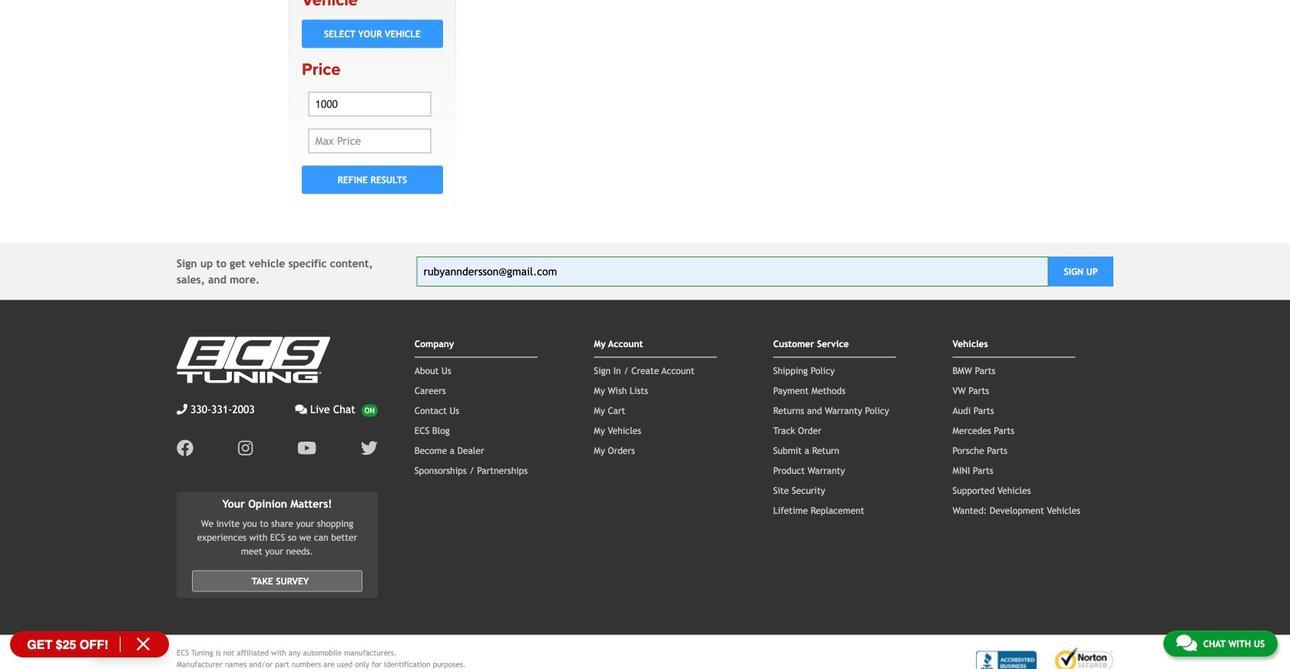 Task type: locate. For each thing, give the bounding box(es) containing it.
twitter logo image
[[361, 440, 378, 457]]

facebook logo image
[[177, 440, 194, 457]]

Min Price number field
[[308, 92, 431, 117]]

instagram logo image
[[238, 440, 253, 457]]



Task type: describe. For each thing, give the bounding box(es) containing it.
Max Price number field
[[308, 129, 431, 153]]

ecs tuning image
[[177, 337, 330, 383]]

youtube logo image
[[297, 440, 316, 457]]

comments image
[[295, 404, 307, 415]]

Email email field
[[417, 257, 1049, 287]]

phone image
[[177, 404, 187, 415]]



Task type: vqa. For each thing, say whether or not it's contained in the screenshot.
Mini Parts at the bottom
no



